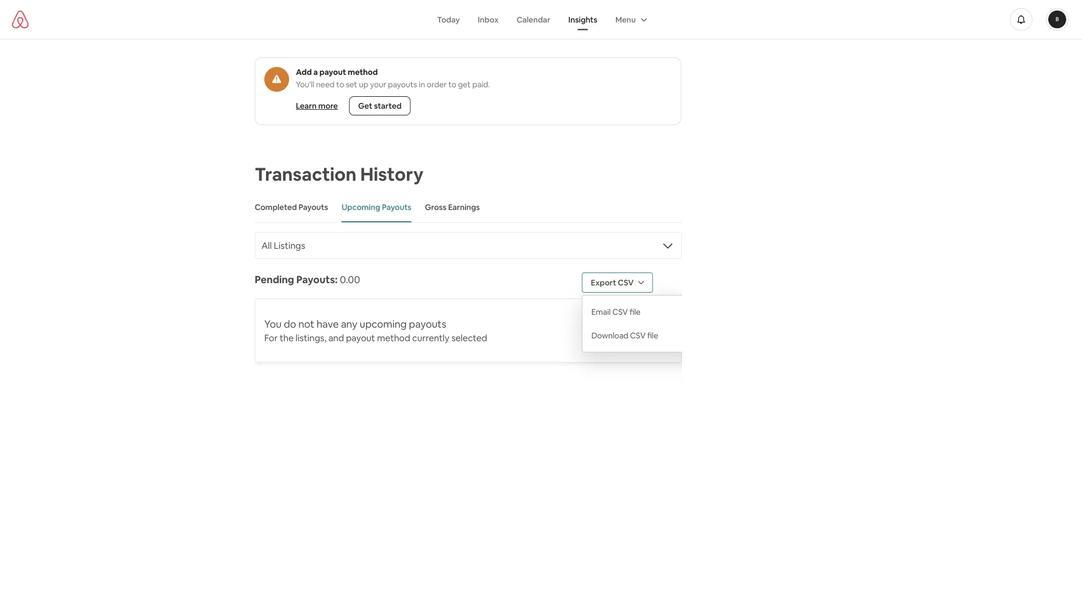 Task type: vqa. For each thing, say whether or not it's contained in the screenshot.
Transaction History in the top of the page
yes



Task type: locate. For each thing, give the bounding box(es) containing it.
export
[[591, 278, 616, 288]]

1 vertical spatial payouts
[[409, 318, 446, 331]]

upcoming payouts
[[342, 202, 411, 212]]

file for email csv file
[[630, 307, 641, 317]]

0 vertical spatial file
[[630, 307, 641, 317]]

started
[[374, 101, 402, 111]]

to left set
[[336, 79, 344, 90]]

set
[[346, 79, 357, 90]]

file down email csv file "button"
[[647, 331, 658, 341]]

1 horizontal spatial file
[[647, 331, 658, 341]]

0 vertical spatial payout
[[319, 67, 346, 77]]

2 vertical spatial csv
[[630, 331, 646, 341]]

transaction history
[[255, 162, 423, 186]]

main navigation menu image
[[1048, 10, 1066, 28]]

file
[[630, 307, 641, 317], [647, 331, 658, 341]]

csv
[[618, 278, 634, 288], [612, 307, 628, 317], [630, 331, 646, 341]]

selected
[[451, 332, 487, 344]]

0 horizontal spatial to
[[336, 79, 344, 90]]

csv right export
[[618, 278, 634, 288]]

get
[[358, 101, 372, 111]]

payout down any
[[346, 332, 375, 344]]

csv for export
[[618, 278, 634, 288]]

1 vertical spatial method
[[377, 332, 410, 344]]

calendar link
[[508, 9, 559, 30]]

upcoming
[[342, 202, 380, 212]]

group containing add a payout method
[[255, 57, 681, 125]]

completed payouts
[[255, 202, 328, 212]]

up
[[359, 79, 368, 90]]

method down upcoming
[[377, 332, 410, 344]]

payouts
[[388, 79, 417, 90], [409, 318, 446, 331]]

email csv file
[[591, 307, 641, 317]]

you do not have any upcoming payouts for the listings, and payout method currently selected
[[264, 318, 487, 344]]

calendar
[[517, 14, 550, 25]]

currently
[[412, 332, 449, 344]]

completed
[[255, 202, 297, 212]]

menu button
[[606, 9, 654, 30]]

to left get
[[448, 79, 456, 90]]

upcoming payouts button
[[342, 193, 411, 223]]

csv inside "button"
[[612, 307, 628, 317]]

completed payouts button
[[255, 193, 328, 223]]

1 vertical spatial file
[[647, 331, 658, 341]]

group
[[255, 57, 681, 125]]

pending
[[255, 273, 294, 287]]

payouts for pending
[[296, 273, 335, 287]]

payout inside add a payout method you'll need to set up your payouts in order to get paid.
[[319, 67, 346, 77]]

1 vertical spatial csv
[[612, 307, 628, 317]]

method inside add a payout method you'll need to set up your payouts in order to get paid.
[[348, 67, 378, 77]]

download csv file
[[591, 331, 658, 341]]

method up the up
[[348, 67, 378, 77]]

your
[[370, 79, 386, 90]]

0 vertical spatial method
[[348, 67, 378, 77]]

to
[[336, 79, 344, 90], [448, 79, 456, 90]]

payouts left in
[[388, 79, 417, 90]]

csv down email csv file "button"
[[630, 331, 646, 341]]

gross earnings
[[425, 202, 480, 212]]

history
[[360, 162, 423, 186]]

csv right 'email'
[[612, 307, 628, 317]]

1 vertical spatial payout
[[346, 332, 375, 344]]

payouts inside button
[[299, 202, 328, 212]]

payouts up the currently on the bottom
[[409, 318, 446, 331]]

payout
[[319, 67, 346, 77], [346, 332, 375, 344]]

insights link
[[559, 9, 606, 30]]

0 horizontal spatial file
[[630, 307, 641, 317]]

learn more
[[296, 101, 338, 111]]

inbox link
[[469, 9, 508, 30]]

file inside button
[[647, 331, 658, 341]]

0 vertical spatial payouts
[[388, 79, 417, 90]]

in
[[419, 79, 425, 90]]

csv for email
[[612, 307, 628, 317]]

the
[[280, 332, 294, 344]]

2 to from the left
[[448, 79, 456, 90]]

menu
[[615, 14, 636, 25]]

payouts down the transaction
[[299, 202, 328, 212]]

csv inside button
[[630, 331, 646, 341]]

get
[[458, 79, 471, 90]]

payout up need on the left top
[[319, 67, 346, 77]]

:
[[335, 273, 338, 287]]

method
[[348, 67, 378, 77], [377, 332, 410, 344]]

csv inside popup button
[[618, 278, 634, 288]]

inbox
[[478, 14, 499, 25]]

csv for download
[[630, 331, 646, 341]]

payouts down history
[[382, 202, 411, 212]]

method inside you do not have any upcoming payouts for the listings, and payout method currently selected
[[377, 332, 410, 344]]

tab list
[[255, 193, 682, 223]]

payouts
[[299, 202, 328, 212], [382, 202, 411, 212], [296, 273, 335, 287]]

file inside "button"
[[630, 307, 641, 317]]

payouts inside button
[[382, 202, 411, 212]]

download
[[591, 331, 628, 341]]

pending payouts : 0.00
[[255, 273, 360, 287]]

file up download csv file
[[630, 307, 641, 317]]

need
[[316, 79, 335, 90]]

today
[[437, 14, 460, 25]]

1 horizontal spatial to
[[448, 79, 456, 90]]

payouts left "0.00" at left top
[[296, 273, 335, 287]]

0 vertical spatial csv
[[618, 278, 634, 288]]

add a payout method you'll need to set up your payouts in order to get paid.
[[296, 67, 490, 90]]



Task type: describe. For each thing, give the bounding box(es) containing it.
more
[[318, 101, 338, 111]]

today link
[[428, 9, 469, 30]]

gross earnings button
[[425, 193, 480, 223]]

gross
[[425, 202, 447, 212]]

download csv file button
[[582, 324, 717, 348]]

learn more link
[[291, 96, 342, 116]]

you
[[264, 318, 282, 331]]

for
[[264, 332, 278, 344]]

listings,
[[296, 332, 326, 344]]

tab list containing completed payouts
[[255, 193, 682, 223]]

a
[[313, 67, 318, 77]]

any
[[341, 318, 357, 331]]

order
[[427, 79, 447, 90]]

transaction
[[255, 162, 357, 186]]

file for download csv file
[[647, 331, 658, 341]]

export csv button
[[582, 273, 653, 293]]

have
[[317, 318, 339, 331]]

earnings
[[448, 202, 480, 212]]

payouts for completed
[[299, 202, 328, 212]]

and
[[328, 332, 344, 344]]

you'll
[[296, 79, 314, 90]]

upcoming
[[360, 318, 407, 331]]

get started link
[[349, 96, 411, 116]]

add
[[296, 67, 312, 77]]

email
[[591, 307, 611, 317]]

1 to from the left
[[336, 79, 344, 90]]

paid.
[[472, 79, 490, 90]]

0.00
[[340, 273, 360, 287]]

do
[[284, 318, 296, 331]]

payout inside you do not have any upcoming payouts for the listings, and payout method currently selected
[[346, 332, 375, 344]]

payouts inside add a payout method you'll need to set up your payouts in order to get paid.
[[388, 79, 417, 90]]

payouts inside you do not have any upcoming payouts for the listings, and payout method currently selected
[[409, 318, 446, 331]]

email csv file button
[[582, 300, 717, 324]]

insights
[[568, 14, 597, 25]]

learn
[[296, 101, 317, 111]]

get started
[[358, 101, 402, 111]]

payouts for upcoming
[[382, 202, 411, 212]]

export csv
[[591, 278, 634, 288]]

not
[[298, 318, 314, 331]]



